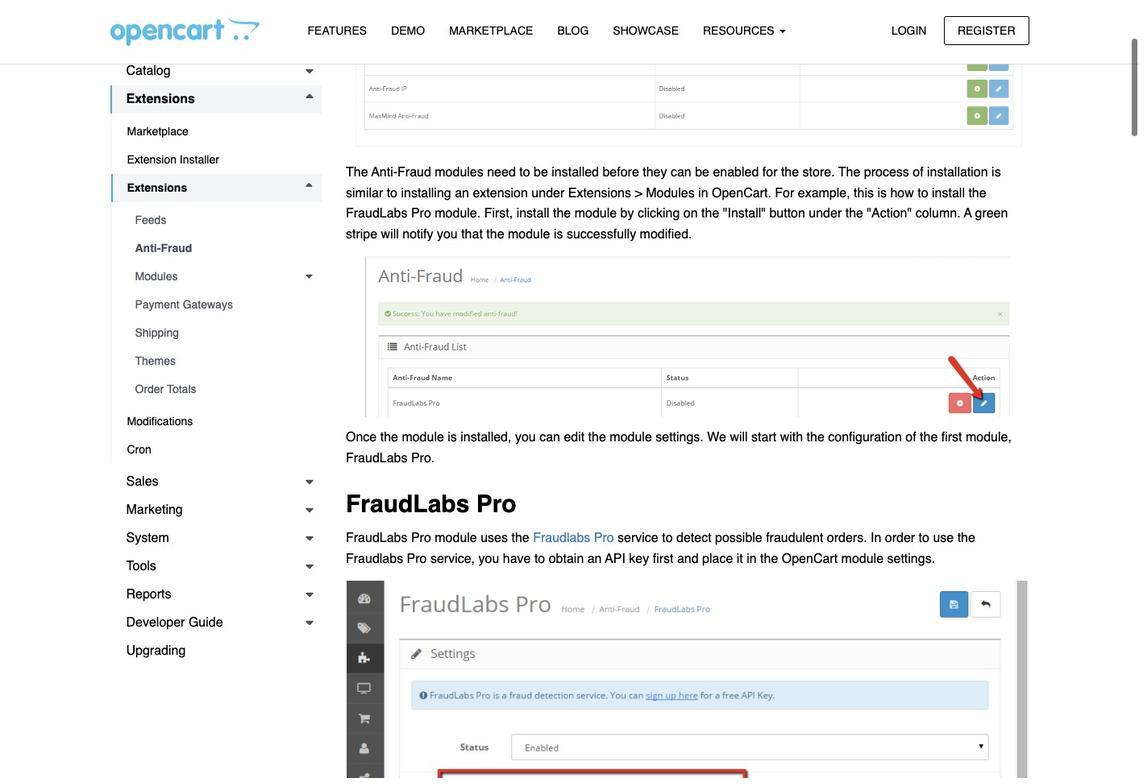 Task type: describe. For each thing, give the bounding box(es) containing it.
api
[[605, 552, 626, 567]]

key
[[629, 552, 649, 567]]

catalog link
[[110, 57, 322, 85]]

module.
[[435, 207, 481, 221]]

shipping link
[[119, 319, 322, 347]]

developer
[[126, 616, 185, 630]]

to right similar
[[387, 186, 397, 200]]

anti- inside the anti-fraud modules need to be installed before they can be enabled for the store. the process of installation is similar to installing an extension under extensions > modules in opencart. for example, this is how to install the fraudlabs pro module. first, install the module by clicking on the "install" button under the "action" column.  a green stripe will notify you that the module is successfully modified.
[[371, 165, 398, 180]]

features link
[[295, 17, 379, 45]]

you inside service to detect possible fraudulent orders. in order to use the fraudlabs pro service, you have to obtain an api key first and place it in the opencart module settings.
[[479, 552, 499, 567]]

demo link
[[379, 17, 437, 45]]

on
[[684, 207, 698, 221]]

configuration
[[828, 431, 902, 445]]

order
[[135, 383, 164, 396]]

once the module is installed, you can edit the module settings. we will start with the configuration of the first module, fraudlabs pro.
[[346, 431, 1012, 466]]

features
[[308, 24, 367, 37]]

service
[[618, 531, 659, 546]]

demo
[[391, 24, 425, 37]]

by
[[620, 207, 634, 221]]

payment gateways
[[135, 298, 233, 311]]

opencart - open source shopping cart solution image
[[110, 17, 259, 46]]

system
[[126, 531, 169, 546]]

service to detect possible fraudulent orders. in order to use the fraudlabs pro service, you have to obtain an api key first and place it in the opencart module settings.
[[346, 531, 975, 567]]

browsing
[[126, 7, 179, 22]]

the right with
[[807, 431, 825, 445]]

installing
[[401, 186, 451, 200]]

fraudulent
[[766, 531, 823, 546]]

the left module, in the bottom right of the page
[[920, 431, 938, 445]]

in
[[871, 531, 882, 546]]

fraudlabs pro module uses the fraudlabs pro
[[346, 531, 618, 546]]

an inside the anti-fraud modules need to be installed before they can be enabled for the store. the process of installation is similar to installing an extension under extensions > modules in opencart. for example, this is how to install the fraudlabs pro module. first, install the module by clicking on the "install" button under the "action" column.  a green stripe will notify you that the module is successfully modified.
[[455, 186, 469, 200]]

example,
[[798, 186, 850, 200]]

for
[[763, 165, 778, 180]]

can inside the anti-fraud modules need to be installed before they can be enabled for the store. the process of installation is similar to installing an extension under extensions > modules in opencart. for example, this is how to install the fraudlabs pro module. first, install the module by clicking on the "install" button under the "action" column.  a green stripe will notify you that the module is successfully modified.
[[671, 165, 692, 180]]

interface
[[166, 35, 217, 50]]

settings. inside once the module is installed, you can edit the module settings. we will start with the configuration of the first module, fraudlabs pro.
[[656, 431, 704, 445]]

the down 'this'
[[846, 207, 863, 221]]

you inside the anti-fraud modules need to be installed before they can be enabled for the store. the process of installation is similar to installing an extension under extensions > modules in opencart. for example, this is how to install the fraudlabs pro module. first, install the module by clicking on the "install" button under the "action" column.  a green stripe will notify you that the module is successfully modified.
[[437, 227, 458, 242]]

can inside once the module is installed, you can edit the module settings. we will start with the configuration of the first module, fraudlabs pro.
[[539, 431, 560, 445]]

store
[[204, 7, 235, 22]]

pro.
[[411, 451, 435, 466]]

the right it
[[760, 552, 778, 567]]

payment gateways link
[[119, 291, 322, 319]]

modules
[[435, 165, 484, 180]]

2 the from the left
[[838, 165, 861, 180]]

extension installer
[[127, 153, 219, 166]]

detect
[[676, 531, 712, 546]]

of inside once the module is installed, you can edit the module settings. we will start with the configuration of the first module, fraudlabs pro.
[[906, 431, 916, 445]]

is right 'installation'
[[992, 165, 1001, 180]]

modules link
[[119, 263, 322, 291]]

extensions inside the anti-fraud modules need to be installed before they can be enabled for the store. the process of installation is similar to installing an extension under extensions > modules in opencart. for example, this is how to install the fraudlabs pro module. first, install the module by clicking on the "install" button under the "action" column.  a green stripe will notify you that the module is successfully modified.
[[568, 186, 631, 200]]

developer guide
[[126, 616, 223, 630]]

admin interface
[[126, 35, 217, 50]]

the right for
[[781, 165, 799, 180]]

the inside "link"
[[183, 7, 201, 22]]

"install"
[[723, 207, 766, 221]]

enabled
[[713, 165, 759, 180]]

payment
[[135, 298, 180, 311]]

extensions link for feeds
[[111, 174, 322, 202]]

fraudlabs pro link
[[533, 531, 618, 546]]

upgrading link
[[110, 638, 322, 666]]

the down first,
[[486, 227, 504, 242]]

modified.
[[640, 227, 692, 242]]

marketplace for leftmost marketplace link
[[127, 125, 188, 138]]

pro up the 'uses' at the left bottom
[[476, 490, 517, 518]]

have
[[503, 552, 531, 567]]

0 vertical spatial fraudlabs
[[533, 531, 590, 546]]

1 vertical spatial install
[[517, 207, 550, 221]]

0 horizontal spatial under
[[532, 186, 565, 200]]

pro up api
[[594, 531, 614, 546]]

1 vertical spatial under
[[809, 207, 842, 221]]

place
[[702, 552, 733, 567]]

module right edit
[[610, 431, 652, 445]]

a
[[964, 207, 972, 221]]

that
[[461, 227, 483, 242]]

fraudlabs inside the anti-fraud modules need to be installed before they can be enabled for the store. the process of installation is similar to installing an extension under extensions > modules in opencart. for example, this is how to install the fraudlabs pro module. first, install the module by clicking on the "install" button under the "action" column.  a green stripe will notify you that the module is successfully modified.
[[346, 207, 408, 221]]

obtain
[[549, 552, 584, 567]]

fraudlabs pro
[[346, 490, 517, 518]]

module up successfully
[[575, 207, 617, 221]]

in inside the anti-fraud modules need to be installed before they can be enabled for the store. the process of installation is similar to installing an extension under extensions > modules in opencart. for example, this is how to install the fraudlabs pro module. first, install the module by clicking on the "install" button under the "action" column.  a green stripe will notify you that the module is successfully modified.
[[698, 186, 708, 200]]

before
[[603, 165, 639, 180]]

browsing the store front link
[[110, 1, 322, 29]]

clicking
[[638, 207, 680, 221]]

pro inside service to detect possible fraudulent orders. in order to use the fraudlabs pro service, you have to obtain an api key first and place it in the opencart module settings.
[[407, 552, 427, 567]]

marketing link
[[110, 497, 322, 525]]

process
[[864, 165, 909, 180]]

cron
[[127, 443, 151, 456]]

feeds
[[135, 214, 166, 227]]

marketplace for the top marketplace link
[[449, 24, 533, 37]]

to left detect
[[662, 531, 673, 546]]

0 vertical spatial marketplace link
[[437, 17, 545, 45]]

0 horizontal spatial anti-
[[135, 242, 161, 255]]

front
[[239, 7, 269, 22]]

orders.
[[827, 531, 867, 546]]

successfully
[[567, 227, 636, 242]]

this
[[854, 186, 874, 200]]

is inside once the module is installed, you can edit the module settings. we will start with the configuration of the first module, fraudlabs pro.
[[448, 431, 457, 445]]

catalog
[[126, 64, 171, 78]]

button
[[769, 207, 805, 221]]

1 vertical spatial modules
[[135, 270, 178, 283]]

pro inside the anti-fraud modules need to be installed before they can be enabled for the store. the process of installation is similar to installing an extension under extensions > modules in opencart. for example, this is how to install the fraudlabs pro module. first, install the module by clicking on the "install" button under the "action" column.  a green stripe will notify you that the module is successfully modified.
[[411, 207, 431, 221]]

0 horizontal spatial marketplace link
[[111, 118, 322, 146]]

to left use
[[919, 531, 930, 546]]

green
[[975, 207, 1008, 221]]

1 be from the left
[[534, 165, 548, 180]]

settings. inside service to detect possible fraudulent orders. in order to use the fraudlabs pro service, you have to obtain an api key first and place it in the opencart module settings.
[[887, 552, 935, 567]]

for
[[775, 186, 794, 200]]

is right 'this'
[[878, 186, 887, 200]]

edit
[[564, 431, 585, 445]]

the anti-fraud modules need to be installed before they can be enabled for the store. the process of installation is similar to installing an extension under extensions > modules in opencart. for example, this is how to install the fraudlabs pro module. first, install the module by clicking on the "install" button under the "action" column.  a green stripe will notify you that the module is successfully modified.
[[346, 165, 1008, 242]]

an inside service to detect possible fraudulent orders. in order to use the fraudlabs pro service, you have to obtain an api key first and place it in the opencart module settings.
[[588, 552, 602, 567]]

themes
[[135, 355, 176, 368]]

tools
[[126, 560, 156, 574]]

fraud inside the anti-fraud modules need to be installed before they can be enabled for the store. the process of installation is similar to installing an extension under extensions > modules in opencart. for example, this is how to install the fraudlabs pro module. first, install the module by clicking on the "install" button under the "action" column.  a green stripe will notify you that the module is successfully modified.
[[398, 165, 431, 180]]

first,
[[484, 207, 513, 221]]



Task type: locate. For each thing, give the bounding box(es) containing it.
be
[[534, 165, 548, 180], [695, 165, 709, 180]]

0 vertical spatial install
[[932, 186, 965, 200]]

the up the a
[[969, 186, 987, 200]]

1 vertical spatial in
[[747, 552, 757, 567]]

extensions for marketplace
[[126, 92, 195, 106]]

register
[[958, 24, 1015, 37]]

>
[[635, 186, 642, 200]]

the right on
[[702, 207, 719, 221]]

be left the installed
[[534, 165, 548, 180]]

uses
[[481, 531, 508, 546]]

shipping
[[135, 327, 179, 339]]

resources
[[703, 24, 778, 37]]

1 vertical spatial settings.
[[887, 552, 935, 567]]

1 vertical spatial anti-fraud back end image
[[364, 255, 1011, 418]]

anti-
[[371, 165, 398, 180], [135, 242, 161, 255]]

1 horizontal spatial fraud
[[398, 165, 431, 180]]

to right how
[[918, 186, 928, 200]]

be left enabled
[[695, 165, 709, 180]]

anti- up similar
[[371, 165, 398, 180]]

1 vertical spatial extensions link
[[111, 174, 322, 202]]

login link
[[878, 16, 940, 45]]

pro up the notify
[[411, 207, 431, 221]]

of inside the anti-fraud modules need to be installed before they can be enabled for the store. the process of installation is similar to installing an extension under extensions > modules in opencart. for example, this is how to install the fraudlabs pro module. first, install the module by clicking on the "install" button under the "action" column.  a green stripe will notify you that the module is successfully modified.
[[913, 165, 924, 180]]

fraudlabs pro back end image
[[346, 580, 1029, 779]]

2 be from the left
[[695, 165, 709, 180]]

you inside once the module is installed, you can edit the module settings. we will start with the configuration of the first module, fraudlabs pro.
[[515, 431, 536, 445]]

1 horizontal spatial under
[[809, 207, 842, 221]]

extensions link for marketplace
[[110, 85, 322, 114]]

0 vertical spatial settings.
[[656, 431, 704, 445]]

installed
[[552, 165, 599, 180]]

will inside once the module is installed, you can edit the module settings. we will start with the configuration of the first module, fraudlabs pro.
[[730, 431, 748, 445]]

fraudlabs down "pro."
[[346, 490, 470, 518]]

an down modules
[[455, 186, 469, 200]]

1 horizontal spatial anti-
[[371, 165, 398, 180]]

1 horizontal spatial marketplace
[[449, 24, 533, 37]]

the right use
[[958, 531, 975, 546]]

to right need
[[519, 165, 530, 180]]

settings.
[[656, 431, 704, 445], [887, 552, 935, 567]]

first inside once the module is installed, you can edit the module settings. we will start with the configuration of the first module, fraudlabs pro.
[[942, 431, 962, 445]]

possible
[[715, 531, 763, 546]]

fraudlabs
[[533, 531, 590, 546], [346, 552, 403, 567]]

sales
[[126, 475, 158, 489]]

is left installed,
[[448, 431, 457, 445]]

under down example,
[[809, 207, 842, 221]]

blog
[[557, 24, 589, 37]]

first right the key
[[653, 552, 674, 567]]

in
[[698, 186, 708, 200], [747, 552, 757, 567]]

the up 'this'
[[838, 165, 861, 180]]

pro left service,
[[407, 552, 427, 567]]

anti-fraud link
[[119, 235, 322, 263]]

resources link
[[691, 17, 798, 45]]

module down first,
[[508, 227, 550, 242]]

first left module, in the bottom right of the page
[[942, 431, 962, 445]]

pro down fraudlabs pro
[[411, 531, 431, 546]]

is left successfully
[[554, 227, 563, 242]]

0 horizontal spatial fraudlabs
[[346, 552, 403, 567]]

can left edit
[[539, 431, 560, 445]]

modifications
[[127, 415, 193, 428]]

0 vertical spatial fraud
[[398, 165, 431, 180]]

of right configuration
[[906, 431, 916, 445]]

fraudlabs up obtain
[[533, 531, 590, 546]]

0 horizontal spatial install
[[517, 207, 550, 221]]

we
[[707, 431, 726, 445]]

1 horizontal spatial can
[[671, 165, 692, 180]]

0 vertical spatial will
[[381, 227, 399, 242]]

upgrading
[[126, 644, 186, 659]]

0 vertical spatial modules
[[646, 186, 695, 200]]

you down module.
[[437, 227, 458, 242]]

you
[[437, 227, 458, 242], [515, 431, 536, 445], [479, 552, 499, 567]]

you down the 'uses' at the left bottom
[[479, 552, 499, 567]]

extensions link up feeds link
[[111, 174, 322, 202]]

1 horizontal spatial settings.
[[887, 552, 935, 567]]

1 vertical spatial fraud
[[161, 242, 192, 255]]

0 vertical spatial in
[[698, 186, 708, 200]]

1 vertical spatial first
[[653, 552, 674, 567]]

will
[[381, 227, 399, 242], [730, 431, 748, 445]]

store.
[[803, 165, 835, 180]]

module down in
[[841, 552, 884, 567]]

of up how
[[913, 165, 924, 180]]

will left the notify
[[381, 227, 399, 242]]

0 vertical spatial marketplace
[[449, 24, 533, 37]]

anti-fraud back end image
[[346, 0, 1029, 153], [364, 255, 1011, 418]]

1 horizontal spatial the
[[838, 165, 861, 180]]

fraud down feeds
[[161, 242, 192, 255]]

1 horizontal spatial you
[[479, 552, 499, 567]]

2 horizontal spatial you
[[515, 431, 536, 445]]

in left opencart.
[[698, 186, 708, 200]]

the right edit
[[588, 431, 606, 445]]

they
[[643, 165, 667, 180]]

marketing
[[126, 503, 183, 518]]

the left store
[[183, 7, 201, 22]]

use
[[933, 531, 954, 546]]

settings. down order
[[887, 552, 935, 567]]

in inside service to detect possible fraudulent orders. in order to use the fraudlabs pro service, you have to obtain an api key first and place it in the opencart module settings.
[[747, 552, 757, 567]]

1 horizontal spatial will
[[730, 431, 748, 445]]

with
[[780, 431, 803, 445]]

under down the installed
[[532, 186, 565, 200]]

0 vertical spatial under
[[532, 186, 565, 200]]

0 horizontal spatial be
[[534, 165, 548, 180]]

start
[[751, 431, 777, 445]]

marketplace link
[[437, 17, 545, 45], [111, 118, 322, 146]]

browsing the store front
[[126, 7, 269, 22]]

1 the from the left
[[346, 165, 368, 180]]

0 horizontal spatial an
[[455, 186, 469, 200]]

how
[[890, 186, 914, 200]]

to
[[519, 165, 530, 180], [387, 186, 397, 200], [918, 186, 928, 200], [662, 531, 673, 546], [919, 531, 930, 546], [534, 552, 545, 567]]

3 fraudlabs from the top
[[346, 490, 470, 518]]

themes link
[[119, 347, 322, 376]]

fraudlabs down the once
[[346, 451, 408, 466]]

extensions down before
[[568, 186, 631, 200]]

0 horizontal spatial can
[[539, 431, 560, 445]]

1 vertical spatial can
[[539, 431, 560, 445]]

the up similar
[[346, 165, 368, 180]]

modules
[[646, 186, 695, 200], [135, 270, 178, 283]]

1 fraudlabs from the top
[[346, 207, 408, 221]]

0 vertical spatial first
[[942, 431, 962, 445]]

1 vertical spatial of
[[906, 431, 916, 445]]

to right have
[[534, 552, 545, 567]]

1 horizontal spatial be
[[695, 165, 709, 180]]

1 vertical spatial you
[[515, 431, 536, 445]]

modules up payment
[[135, 270, 178, 283]]

will inside the anti-fraud modules need to be installed before they can be enabled for the store. the process of installation is similar to installing an extension under extensions > modules in opencart. for example, this is how to install the fraudlabs pro module. first, install the module by clicking on the "install" button under the "action" column.  a green stripe will notify you that the module is successfully modified.
[[381, 227, 399, 242]]

1 horizontal spatial marketplace link
[[437, 17, 545, 45]]

opencart.
[[712, 186, 771, 200]]

1 horizontal spatial modules
[[646, 186, 695, 200]]

2 fraudlabs from the top
[[346, 451, 408, 466]]

0 horizontal spatial you
[[437, 227, 458, 242]]

fraudlabs inside service to detect possible fraudulent orders. in order to use the fraudlabs pro service, you have to obtain an api key first and place it in the opencart module settings.
[[346, 552, 403, 567]]

0 horizontal spatial in
[[698, 186, 708, 200]]

1 horizontal spatial first
[[942, 431, 962, 445]]

showcase
[[613, 24, 679, 37]]

settings. left we
[[656, 431, 704, 445]]

modules up clicking
[[646, 186, 695, 200]]

anti- down feeds
[[135, 242, 161, 255]]

0 vertical spatial anti-
[[371, 165, 398, 180]]

0 vertical spatial you
[[437, 227, 458, 242]]

marketplace
[[449, 24, 533, 37], [127, 125, 188, 138]]

0 vertical spatial anti-fraud back end image
[[346, 0, 1029, 153]]

0 vertical spatial of
[[913, 165, 924, 180]]

guide
[[189, 616, 223, 630]]

the up have
[[512, 531, 529, 546]]

is
[[992, 165, 1001, 180], [878, 186, 887, 200], [554, 227, 563, 242], [448, 431, 457, 445]]

module
[[575, 207, 617, 221], [508, 227, 550, 242], [402, 431, 444, 445], [610, 431, 652, 445], [435, 531, 477, 546], [841, 552, 884, 567]]

module up "pro."
[[402, 431, 444, 445]]

fraudlabs left service,
[[346, 552, 403, 567]]

extensions down catalog
[[126, 92, 195, 106]]

extensions link down admin interface link
[[110, 85, 322, 114]]

install down 'installation'
[[932, 186, 965, 200]]

fraud up installing at the top left
[[398, 165, 431, 180]]

notify
[[403, 227, 433, 242]]

0 horizontal spatial first
[[653, 552, 674, 567]]

0 vertical spatial extensions link
[[110, 85, 322, 114]]

module up service,
[[435, 531, 477, 546]]

order
[[885, 531, 915, 546]]

1 horizontal spatial in
[[747, 552, 757, 567]]

once
[[346, 431, 377, 445]]

totals
[[167, 383, 196, 396]]

1 horizontal spatial install
[[932, 186, 965, 200]]

1 vertical spatial will
[[730, 431, 748, 445]]

4 fraudlabs from the top
[[346, 531, 408, 546]]

admin
[[126, 35, 163, 50]]

install right first,
[[517, 207, 550, 221]]

can right they
[[671, 165, 692, 180]]

the down the installed
[[553, 207, 571, 221]]

fraudlabs down fraudlabs pro
[[346, 531, 408, 546]]

order totals link
[[119, 376, 322, 404]]

installed,
[[461, 431, 512, 445]]

0 horizontal spatial fraud
[[161, 242, 192, 255]]

extensions link
[[110, 85, 322, 114], [111, 174, 322, 202]]

reports link
[[110, 581, 322, 610]]

1 vertical spatial marketplace link
[[111, 118, 322, 146]]

service,
[[430, 552, 475, 567]]

installer
[[180, 153, 219, 166]]

extension installer link
[[111, 146, 322, 174]]

fraudlabs inside once the module is installed, you can edit the module settings. we will start with the configuration of the first module, fraudlabs pro.
[[346, 451, 408, 466]]

module,
[[966, 431, 1012, 445]]

0 horizontal spatial marketplace
[[127, 125, 188, 138]]

blog link
[[545, 17, 601, 45]]

module inside service to detect possible fraudulent orders. in order to use the fraudlabs pro service, you have to obtain an api key first and place it in the opencart module settings.
[[841, 552, 884, 567]]

installation
[[927, 165, 988, 180]]

0 horizontal spatial will
[[381, 227, 399, 242]]

login
[[892, 24, 927, 37]]

of
[[913, 165, 924, 180], [906, 431, 916, 445]]

1 horizontal spatial an
[[588, 552, 602, 567]]

0 vertical spatial can
[[671, 165, 692, 180]]

0 horizontal spatial settings.
[[656, 431, 704, 445]]

showcase link
[[601, 17, 691, 45]]

modules inside the anti-fraud modules need to be installed before they can be enabled for the store. the process of installation is similar to installing an extension under extensions > modules in opencart. for example, this is how to install the fraudlabs pro module. first, install the module by clicking on the "install" button under the "action" column.  a green stripe will notify you that the module is successfully modified.
[[646, 186, 695, 200]]

1 vertical spatial marketplace
[[127, 125, 188, 138]]

the right the once
[[380, 431, 398, 445]]

admin interface link
[[110, 29, 322, 57]]

similar
[[346, 186, 383, 200]]

1 horizontal spatial fraudlabs
[[533, 531, 590, 546]]

in right it
[[747, 552, 757, 567]]

an
[[455, 186, 469, 200], [588, 552, 602, 567]]

1 vertical spatial anti-
[[135, 242, 161, 255]]

1 vertical spatial an
[[588, 552, 602, 567]]

you right installed,
[[515, 431, 536, 445]]

stripe
[[346, 227, 377, 242]]

cron link
[[111, 436, 322, 464]]

gateways
[[183, 298, 233, 311]]

an left api
[[588, 552, 602, 567]]

column.
[[916, 207, 961, 221]]

2 vertical spatial you
[[479, 552, 499, 567]]

0 horizontal spatial modules
[[135, 270, 178, 283]]

1 vertical spatial fraudlabs
[[346, 552, 403, 567]]

first inside service to detect possible fraudulent orders. in order to use the fraudlabs pro service, you have to obtain an api key first and place it in the opencart module settings.
[[653, 552, 674, 567]]

opencart
[[782, 552, 838, 567]]

"action"
[[867, 207, 912, 221]]

fraud
[[398, 165, 431, 180], [161, 242, 192, 255]]

will right we
[[730, 431, 748, 445]]

extensions
[[126, 92, 195, 106], [127, 181, 187, 194], [568, 186, 631, 200]]

extensions for feeds
[[127, 181, 187, 194]]

tools link
[[110, 553, 322, 581]]

0 horizontal spatial the
[[346, 165, 368, 180]]

0 vertical spatial an
[[455, 186, 469, 200]]

extensions down extension
[[127, 181, 187, 194]]

fraudlabs down similar
[[346, 207, 408, 221]]



Task type: vqa. For each thing, say whether or not it's contained in the screenshot.
the left an
yes



